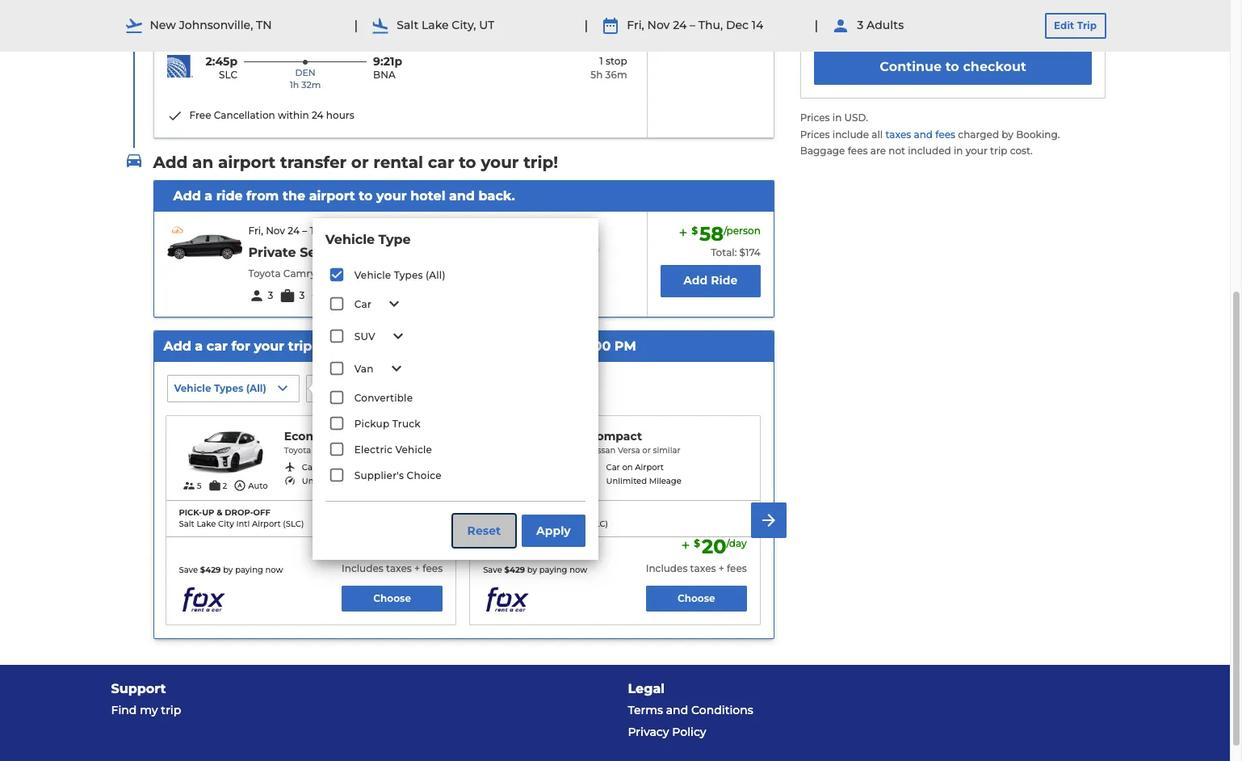 Task type: describe. For each thing, give the bounding box(es) containing it.
booking
[[1017, 128, 1058, 140]]

airport down yaris
[[331, 462, 360, 473]]

the
[[283, 188, 306, 203]]

)
[[263, 382, 266, 395]]

1 prices from the top
[[801, 111, 830, 123]]

(slc) for toyota yaris
[[283, 519, 304, 530]]

2:45p
[[206, 54, 238, 68]]

ride
[[711, 273, 738, 288]]

continue
[[880, 59, 942, 75]]

time
[[387, 289, 410, 301]]

thu, for fri, nov 24 – thu, dec 14 private sedan toyota camry
[[310, 225, 331, 237]]

1 horizontal spatial lake
[[422, 18, 449, 32]]

0 horizontal spatial from
[[247, 188, 279, 203]]

vehicle for vehicle types ( all )
[[174, 382, 211, 395]]

$ 58 /person
[[692, 222, 761, 246]]

| for 3 adults
[[815, 18, 819, 33]]

2:45p slc
[[206, 54, 238, 81]]

include
[[833, 128, 870, 140]]

united
[[167, 35, 200, 47]]

off for toyota yaris
[[253, 508, 271, 518]]

included
[[909, 145, 952, 157]]

up to 5 people. image
[[182, 479, 195, 492]]

1 horizontal spatial nov
[[377, 339, 403, 354]]

trip
[[1078, 19, 1097, 32]]

off for car on airport
[[558, 508, 575, 518]]

free for free cancellation within 24 hours
[[190, 109, 211, 121]]

compact
[[589, 429, 643, 444]]

pick-up & drop-off salt lake city intl airport (slc) for save
[[179, 508, 304, 530]]

58
[[700, 222, 724, 246]]

1 save $ 429 by paying now from the left
[[179, 565, 283, 576]]

pickup truck
[[355, 418, 421, 430]]

continue to checkout
[[880, 59, 1027, 75]]

unlimited mileage for economy
[[302, 476, 378, 486]]

2 now from the left
[[570, 565, 588, 576]]

city for save
[[218, 519, 234, 530]]

& for pay now & save
[[521, 508, 527, 518]]

1h
[[290, 79, 299, 91]]

2 prices from the top
[[801, 128, 830, 140]]

electric vehicle
[[355, 444, 432, 456]]

5
[[197, 481, 202, 492]]

36m
[[606, 68, 628, 80]]

intl for pay now & save
[[541, 519, 554, 530]]

den 1h 32m
[[290, 67, 321, 91]]

cancellation for free cancellation within 24 hours
[[214, 109, 275, 121]]

car for compact
[[606, 462, 620, 473]]

toyota inside "economy toyota yaris or similar"
[[284, 445, 311, 456]]

for
[[232, 339, 251, 354]]

salt lake city, ut
[[397, 18, 495, 32]]

lake for toyota yaris
[[197, 519, 216, 530]]

1 horizontal spatial salt
[[397, 18, 419, 32]]

find my trip link
[[111, 700, 602, 722]]

automatic transmission. image
[[234, 479, 247, 492]]

add ride
[[684, 273, 738, 288]]

choose button for toyota yaris
[[342, 586, 443, 612]]

2 429 from the left
[[510, 565, 525, 576]]

vehicle for vehicle types (all)
[[355, 269, 391, 281]]

if
[[1020, 7, 1027, 22]]

pick- for save
[[179, 508, 202, 518]]

total:
[[711, 246, 737, 259]]

to down add an airport transfer or rental car to your trip! on the top of page
[[359, 188, 373, 203]]

trip inside prices in usd. prices include all taxes and fees charged by booking . baggage fees are not included in your trip cost.
[[991, 145, 1008, 157]]

1 429 from the left
[[206, 565, 221, 576]]

edit trip button
[[1045, 13, 1107, 39]]

your right for
[[254, 339, 285, 354]]

privacy policy link
[[628, 722, 1120, 744]]

salt for toyota yaris
[[179, 519, 195, 530]]

versa
[[618, 445, 641, 456]]

new
[[150, 18, 176, 32]]

nissan
[[589, 445, 616, 456]]

1 horizontal spatial 3
[[299, 289, 305, 301]]

legal
[[628, 681, 665, 697]]

or for compact
[[643, 445, 651, 456]]

up to 2 pieces of luggage. image
[[208, 479, 221, 492]]

legal terms and conditions privacy policy
[[628, 681, 754, 740]]

vehicle down truck
[[396, 444, 432, 456]]

transfer
[[280, 152, 347, 172]]

.
[[1058, 128, 1061, 140]]

2 includes from the left
[[646, 563, 688, 575]]

unlimited mileage for compact
[[606, 476, 682, 486]]

dec for fri, nov 24 – thu, dec 14
[[726, 18, 749, 32]]

cancellation for free cancellation
[[538, 242, 600, 254]]

hotel
[[411, 188, 446, 203]]

32m
[[302, 79, 321, 91]]

all
[[872, 128, 883, 140]]

city for pay now & save
[[523, 519, 539, 530]]

pickup
[[355, 418, 390, 430]]

add for add a ride from the airport to your hotel and back.
[[173, 188, 201, 203]]

trip inside support find my trip
[[161, 703, 181, 718]]

$ inside $ 20 /day
[[694, 537, 701, 549]]

1 horizontal spatial in
[[954, 145, 964, 157]]

2 horizontal spatial 3
[[858, 18, 864, 32]]

total: $174
[[711, 246, 761, 259]]

mileage for compact
[[649, 476, 682, 486]]

free cancellation
[[514, 242, 600, 254]]

1 now from the left
[[265, 565, 283, 576]]

not
[[889, 145, 906, 157]]

0 vertical spatial car
[[428, 152, 455, 172]]

see
[[996, 7, 1017, 22]]

type
[[379, 232, 411, 247]]

see if you qualify
[[996, 7, 1093, 22]]

choose for car on airport
[[678, 592, 716, 605]]

economy inside "economy toyota yaris or similar"
[[284, 429, 340, 444]]

airport up pay now & save
[[556, 519, 585, 530]]

support
[[111, 681, 166, 697]]

within
[[278, 109, 309, 121]]

prices in usd. prices include all taxes and fees charged by booking . baggage fees are not included in your trip cost.
[[801, 111, 1061, 157]]

economy toyota yaris or similar
[[284, 429, 373, 456]]

to right 11:00
[[487, 339, 501, 354]]

city,
[[452, 18, 476, 32]]

all
[[250, 382, 263, 395]]

ride for a
[[216, 188, 243, 203]]

add a ride from the airport to your hotel and back.
[[173, 188, 515, 203]]

find
[[111, 703, 137, 718]]

1 includes from the left
[[342, 563, 384, 575]]

fri, for fri, nov 24 – thu, dec 14
[[627, 18, 645, 32]]

baggage
[[801, 145, 846, 157]]

free for free cancellation
[[514, 242, 536, 254]]

and right the hotel
[[449, 188, 475, 203]]

edit for edit pick-up and drop-off
[[313, 382, 334, 395]]

1
[[600, 55, 604, 67]]

5h
[[591, 68, 603, 80]]

add for add a car for your trip from fri, nov 24 11:00 pm to thu, dec 14 1:00 pm
[[164, 339, 191, 354]]

up inside button
[[362, 382, 375, 395]]

2
[[223, 481, 227, 492]]

types for (all)
[[394, 269, 423, 281]]

1:00
[[585, 339, 611, 354]]

truck
[[393, 418, 421, 430]]

supplier's
[[355, 470, 404, 482]]

unlimited for compact
[[606, 476, 647, 486]]

fri, for fri, nov 24 – thu, dec 14 private sedan toyota camry
[[248, 225, 263, 237]]

bna
[[373, 69, 396, 81]]

edit pick-up and drop-off
[[313, 382, 443, 395]]

sedan
[[300, 245, 342, 260]]

johnsonville,
[[179, 18, 253, 32]]

1 horizontal spatial save
[[483, 565, 502, 576]]

cars image
[[124, 151, 143, 170]]

den
[[295, 67, 316, 78]]

1 pm from the left
[[462, 339, 483, 354]]

1 vertical spatial airport
[[309, 188, 355, 203]]

3 adults
[[858, 18, 904, 32]]

0 horizontal spatial airport
[[218, 152, 276, 172]]

1 vertical spatial car
[[207, 339, 228, 354]]

back.
[[479, 188, 515, 203]]

are
[[871, 145, 887, 157]]

a for car
[[195, 339, 203, 354]]

free cancellation within 24 hours
[[190, 109, 355, 121]]

types for (
[[214, 382, 244, 395]]

conditions
[[692, 703, 754, 718]]

| for salt lake city, ut
[[354, 18, 358, 33]]

– for fri, nov 24 – thu, dec 14
[[690, 18, 696, 32]]

cost.
[[1011, 145, 1033, 157]]

add an airport transfer or rental car to your trip!
[[153, 152, 558, 172]]

taxes and fees link
[[886, 128, 959, 140]]

/day
[[727, 537, 747, 550]]

1 horizontal spatial trip
[[288, 339, 312, 354]]

0 horizontal spatial in
[[833, 111, 842, 123]]

(slc) for car on airport
[[587, 519, 609, 530]]

2 vertical spatial thu,
[[505, 339, 534, 354]]

continue to checkout button
[[814, 50, 1093, 85]]

policy
[[673, 725, 707, 740]]

convertible
[[355, 392, 413, 404]]



Task type: locate. For each thing, give the bounding box(es) containing it.
trip left cost.
[[991, 145, 1008, 157]]

from left the
[[247, 188, 279, 203]]

van
[[355, 363, 374, 375]]

0 horizontal spatial off
[[253, 508, 271, 518]]

1 horizontal spatial includes
[[646, 563, 688, 575]]

types up 'time'
[[394, 269, 423, 281]]

mileage down compact nissan versa or similar
[[649, 476, 682, 486]]

429
[[206, 565, 221, 576], [510, 565, 525, 576]]

0 horizontal spatial up
[[202, 508, 214, 518]]

car on airport down "versa"
[[606, 462, 664, 473]]

1 horizontal spatial car
[[355, 298, 372, 310]]

december
[[219, 15, 272, 27]]

2 pick-up & drop-off salt lake city intl airport (slc) from the left
[[483, 508, 609, 530]]

drop- up apply at the bottom left
[[529, 508, 558, 518]]

add for add ride
[[684, 273, 708, 288]]

& up pay now & save
[[521, 508, 527, 518]]

2 horizontal spatial up
[[507, 508, 519, 518]]

trip right for
[[288, 339, 312, 354]]

add left an
[[153, 152, 188, 172]]

1 on from the left
[[318, 462, 329, 473]]

free up an
[[190, 109, 211, 121]]

2 city from the left
[[523, 519, 539, 530]]

add left 'ride'
[[684, 273, 708, 288]]

0 horizontal spatial pick-up & drop-off salt lake city intl airport (slc)
[[179, 508, 304, 530]]

on for economy
[[318, 462, 329, 473]]

salt up 9:21p
[[397, 18, 419, 32]]

similar down pickup
[[345, 445, 373, 456]]

car down the nissan
[[606, 462, 620, 473]]

airport down "versa"
[[635, 462, 664, 473]]

2 unlimited mileage from the left
[[606, 476, 682, 486]]

includes taxes + fees
[[342, 563, 443, 575], [646, 563, 747, 575]]

1 vertical spatial free
[[514, 242, 536, 254]]

car down yaris
[[302, 462, 316, 473]]

similar right "versa"
[[653, 445, 681, 456]]

add down an
[[173, 188, 201, 203]]

apply button
[[522, 515, 586, 547]]

1 horizontal spatial choose button
[[646, 586, 747, 612]]

free
[[190, 109, 211, 121], [514, 242, 536, 254]]

1 | from the left
[[354, 18, 358, 33]]

0 horizontal spatial city
[[218, 519, 234, 530]]

mileage down electric
[[345, 476, 378, 486]]

2 horizontal spatial dec
[[726, 18, 749, 32]]

adults
[[867, 18, 904, 32]]

pay now & save
[[490, 546, 562, 556]]

toyota inside fri, nov 24 – thu, dec 14 private sedan toyota camry
[[248, 267, 281, 279]]

charged
[[959, 128, 1000, 140]]

usd.
[[845, 111, 869, 123]]

choose for toyota yaris
[[374, 592, 411, 605]]

privacy
[[628, 725, 670, 740]]

pick-up & drop-off salt lake city intl airport (slc) for pay now & save
[[483, 508, 609, 530]]

vehicle down add a ride from the airport to your hotel and back.
[[325, 232, 375, 247]]

1 horizontal spatial &
[[521, 508, 527, 518]]

nov
[[648, 18, 670, 32], [266, 225, 285, 237], [377, 339, 403, 354]]

add up vehicle types ( all )
[[164, 339, 191, 354]]

1 unlimited from the left
[[302, 476, 343, 486]]

1 horizontal spatial thu,
[[505, 339, 534, 354]]

off up apply at the bottom left
[[558, 508, 575, 518]]

– for fri, nov 24 – thu, dec 14 private sedan toyota camry
[[302, 225, 307, 237]]

checkout
[[964, 59, 1027, 75]]

car on airport for economy
[[302, 462, 360, 473]]

1 mileage from the left
[[345, 476, 378, 486]]

toyota left yaris
[[284, 445, 311, 456]]

in left usd.
[[833, 111, 842, 123]]

0 horizontal spatial +
[[415, 563, 420, 575]]

salt
[[397, 18, 419, 32], [179, 519, 195, 530], [483, 519, 499, 530]]

pick- down up to 5 people. image
[[179, 508, 202, 518]]

intl up pay now & save
[[541, 519, 554, 530]]

choose button for car on airport
[[646, 586, 747, 612]]

and up policy
[[666, 703, 689, 718]]

edit for edit trip
[[1055, 19, 1075, 32]]

1 (slc) from the left
[[283, 519, 304, 530]]

ut
[[479, 18, 495, 32]]

fri, inside fri, nov 24 – thu, dec 14 private sedan toyota camry
[[248, 225, 263, 237]]

pick- for pay now & save
[[483, 508, 507, 518]]

1 unlimited mileage from the left
[[302, 476, 378, 486]]

intl for save
[[236, 519, 250, 530]]

2 horizontal spatial salt
[[483, 519, 499, 530]]

lake left city,
[[422, 18, 449, 32]]

add a car for your trip from fri, nov 24 11:00 pm to thu, dec 14 1:00 pm
[[164, 339, 637, 354]]

0 horizontal spatial car
[[207, 339, 228, 354]]

3 down camry
[[299, 289, 305, 301]]

reset button
[[453, 515, 516, 547]]

save $ 429 by paying now
[[179, 565, 283, 576], [483, 565, 588, 576]]

2 horizontal spatial |
[[815, 18, 819, 33]]

0 horizontal spatial edit
[[313, 382, 334, 395]]

pick-up & drop-off salt lake city intl airport (slc) down automatic transmission. "icon"
[[179, 508, 304, 530]]

your inside prices in usd. prices include all taxes and fees charged by booking . baggage fees are not included in your trip cost.
[[966, 145, 988, 157]]

up up the now at the bottom of the page
[[507, 508, 519, 518]]

cancellation
[[214, 109, 275, 121], [538, 242, 600, 254]]

and up the included
[[914, 128, 933, 140]]

airport right an
[[218, 152, 276, 172]]

1 horizontal spatial or
[[351, 152, 369, 172]]

1 horizontal spatial mileage
[[649, 476, 682, 486]]

nov for fri, nov 24 – thu, dec 14
[[648, 18, 670, 32]]

on for compact
[[623, 462, 633, 473]]

by inside prices in usd. prices include all taxes and fees charged by booking . baggage fees are not included in your trip cost.
[[1002, 128, 1014, 140]]

or inside "economy toyota yaris or similar"
[[335, 445, 343, 456]]

& down 2
[[217, 508, 223, 518]]

save
[[540, 546, 562, 556], [179, 565, 198, 576], [483, 565, 502, 576]]

a for ride
[[205, 188, 213, 203]]

pay
[[490, 546, 506, 556]]

ride for min
[[366, 289, 385, 301]]

1 car on airport from the left
[[302, 462, 360, 473]]

salt for car on airport
[[483, 519, 499, 530]]

1 horizontal spatial now
[[570, 565, 588, 576]]

from left suv
[[316, 339, 348, 354]]

taxes inside prices in usd. prices include all taxes and fees charged by booking . baggage fees are not included in your trip cost.
[[886, 128, 912, 140]]

a
[[205, 188, 213, 203], [195, 339, 203, 354]]

2 + from the left
[[719, 563, 725, 575]]

1 horizontal spatial free
[[514, 242, 536, 254]]

vehicle for vehicle type
[[325, 232, 375, 247]]

reset
[[468, 523, 501, 538]]

edit
[[1055, 19, 1075, 32], [313, 382, 334, 395]]

see if you qualify link
[[802, 7, 1093, 23]]

types inside vehicle type dialog
[[394, 269, 423, 281]]

0 horizontal spatial salt
[[179, 519, 195, 530]]

hours
[[326, 109, 355, 121]]

salt down up to 5 people. image
[[179, 519, 195, 530]]

1 horizontal spatial similar
[[653, 445, 681, 456]]

edit inside 'button'
[[1055, 19, 1075, 32]]

fri,
[[627, 18, 645, 32], [248, 225, 263, 237], [352, 339, 373, 354]]

drop-
[[400, 382, 429, 395], [225, 508, 253, 518], [529, 508, 558, 518]]

and up pickup truck
[[378, 382, 398, 395]]

or for economy
[[335, 445, 343, 456]]

edit inside button
[[313, 382, 334, 395]]

a down an
[[205, 188, 213, 203]]

2 paying from the left
[[540, 565, 568, 576]]

1 vertical spatial thu,
[[310, 225, 331, 237]]

ride right min
[[366, 289, 385, 301]]

dec for fri, nov 24 – thu, dec 14 private sedan toyota camry
[[333, 225, 353, 237]]

1 horizontal spatial (slc)
[[587, 519, 609, 530]]

in
[[833, 111, 842, 123], [954, 145, 964, 157]]

0 horizontal spatial types
[[214, 382, 244, 395]]

1 includes taxes + fees from the left
[[342, 563, 443, 575]]

0 vertical spatial types
[[394, 269, 423, 281]]

(
[[246, 382, 250, 395]]

1 horizontal spatial paying
[[540, 565, 568, 576]]

1 vertical spatial nov
[[266, 225, 285, 237]]

vehicle
[[325, 232, 375, 247], [355, 269, 391, 281], [174, 382, 211, 395], [396, 444, 432, 456]]

mileage for economy
[[345, 476, 378, 486]]

1 vertical spatial economy
[[284, 429, 340, 444]]

14 inside fri, nov 24 – thu, dec 14 private sedan toyota camry
[[356, 225, 366, 237]]

types left (
[[214, 382, 244, 395]]

2 vertical spatial fri,
[[352, 339, 373, 354]]

on down "versa"
[[623, 462, 633, 473]]

nov inside fri, nov 24 – thu, dec 14 private sedan toyota camry
[[266, 225, 285, 237]]

1 intl from the left
[[236, 519, 250, 530]]

choice
[[407, 470, 442, 482]]

1 horizontal spatial on
[[623, 462, 633, 473]]

0 vertical spatial fri,
[[627, 18, 645, 32]]

+
[[415, 563, 420, 575], [719, 563, 725, 575]]

now
[[508, 546, 531, 556]]

0 horizontal spatial taxes
[[386, 563, 412, 575]]

vehicle type dialog
[[306, 211, 605, 566]]

& right the now at the bottom of the page
[[533, 546, 538, 556]]

2 similar from the left
[[653, 445, 681, 456]]

0 horizontal spatial choose button
[[342, 586, 443, 612]]

1 pick-up & drop-off salt lake city intl airport (slc) from the left
[[179, 508, 304, 530]]

1 horizontal spatial includes taxes + fees
[[646, 563, 747, 575]]

0 horizontal spatial |
[[354, 18, 358, 33]]

1 choose button from the left
[[342, 586, 443, 612]]

or inside compact nissan versa or similar
[[643, 445, 651, 456]]

1 choose from the left
[[374, 592, 411, 605]]

1 horizontal spatial a
[[205, 188, 213, 203]]

add inside button
[[684, 273, 708, 288]]

(all)
[[426, 269, 446, 281]]

2 | from the left
[[585, 18, 589, 33]]

1 horizontal spatial drop-
[[400, 382, 429, 395]]

airport down auto at left
[[252, 519, 281, 530]]

car left for
[[207, 339, 228, 354]]

car right 10
[[355, 298, 372, 310]]

0 horizontal spatial now
[[265, 565, 283, 576]]

1 horizontal spatial by
[[528, 565, 537, 576]]

14 inside thursday, december 14 united airlines economy
[[275, 15, 285, 27]]

min
[[343, 289, 363, 301]]

similar for compact
[[653, 445, 681, 456]]

and inside prices in usd. prices include all taxes and fees charged by booking . baggage fees are not included in your trip cost.
[[914, 128, 933, 140]]

3 down private
[[268, 289, 273, 301]]

economy up yaris
[[284, 429, 340, 444]]

1 horizontal spatial up
[[362, 382, 375, 395]]

1 vertical spatial prices
[[801, 128, 830, 140]]

fri, up stop
[[627, 18, 645, 32]]

0 vertical spatial in
[[833, 111, 842, 123]]

| for fri, nov 24 – thu, dec 14
[[585, 18, 589, 33]]

fri, nov 24 – thu, dec 14
[[627, 18, 764, 32]]

thursday,
[[167, 15, 216, 27]]

vehicle left (
[[174, 382, 211, 395]]

0 horizontal spatial on
[[318, 462, 329, 473]]

10 min ride time
[[331, 289, 410, 301]]

qualify
[[1054, 7, 1093, 22]]

or right yaris
[[335, 445, 343, 456]]

nov for fri, nov 24 – thu, dec 14 private sedan toyota camry
[[266, 225, 285, 237]]

0 horizontal spatial intl
[[236, 519, 250, 530]]

economy
[[242, 35, 288, 47], [284, 429, 340, 444]]

pick- inside 'edit pick-up and drop-off' button
[[336, 382, 362, 395]]

2 horizontal spatial save
[[540, 546, 562, 556]]

1 horizontal spatial 429
[[510, 565, 525, 576]]

1 horizontal spatial |
[[585, 18, 589, 33]]

2 horizontal spatial taxes
[[886, 128, 912, 140]]

prices
[[801, 111, 830, 123], [801, 128, 830, 140]]

3 left adults
[[858, 18, 864, 32]]

1 vertical spatial –
[[302, 225, 307, 237]]

pm right 11:00
[[462, 339, 483, 354]]

drop- up truck
[[400, 382, 429, 395]]

suv
[[355, 331, 376, 343]]

and inside legal terms and conditions privacy policy
[[666, 703, 689, 718]]

toyota down private
[[248, 267, 281, 279]]

|
[[354, 18, 358, 33], [585, 18, 589, 33], [815, 18, 819, 33]]

my
[[140, 703, 158, 718]]

up for pay now & save
[[507, 508, 519, 518]]

salt up pay
[[483, 519, 499, 530]]

1 vertical spatial edit
[[313, 382, 334, 395]]

an
[[192, 152, 214, 172]]

drop- for pay now & save
[[529, 508, 558, 518]]

or up add a ride from the airport to your hotel and back.
[[351, 152, 369, 172]]

to right rental
[[459, 152, 477, 172]]

intl down automatic transmission. "icon"
[[236, 519, 250, 530]]

1 horizontal spatial pick-
[[336, 382, 362, 395]]

to inside button
[[946, 59, 960, 75]]

mileage
[[345, 476, 378, 486], [649, 476, 682, 486]]

0 horizontal spatial ride
[[216, 188, 243, 203]]

airport right the
[[309, 188, 355, 203]]

or right "versa"
[[643, 445, 651, 456]]

2 horizontal spatial nov
[[648, 18, 670, 32]]

2 pm from the left
[[615, 339, 637, 354]]

thu,
[[699, 18, 723, 32], [310, 225, 331, 237], [505, 339, 534, 354]]

unlimited down "versa"
[[606, 476, 647, 486]]

– inside fri, nov 24 – thu, dec 14 private sedan toyota camry
[[302, 225, 307, 237]]

& for save
[[217, 508, 223, 518]]

car on airport for compact
[[606, 462, 664, 473]]

0 horizontal spatial dec
[[333, 225, 353, 237]]

up down up to 2 pieces of luggage. icon
[[202, 508, 214, 518]]

vehicle up 10 min ride time
[[355, 269, 391, 281]]

9:21p
[[373, 54, 403, 68]]

economy inside thursday, december 14 united airlines economy
[[242, 35, 288, 47]]

stop
[[606, 55, 628, 67]]

terms
[[628, 703, 663, 718]]

add for add an airport transfer or rental car to your trip!
[[153, 152, 188, 172]]

car
[[355, 298, 372, 310], [302, 462, 316, 473], [606, 462, 620, 473]]

0 vertical spatial toyota
[[248, 267, 281, 279]]

airlines
[[203, 35, 239, 47]]

tn
[[256, 18, 272, 32]]

1 horizontal spatial –
[[690, 18, 696, 32]]

fri, up private
[[248, 225, 263, 237]]

0 horizontal spatial a
[[195, 339, 203, 354]]

drop- down automatic transmission. "icon"
[[225, 508, 253, 518]]

your down rental
[[377, 188, 407, 203]]

off down 11:00
[[429, 382, 443, 395]]

unlimited mileage down "versa"
[[606, 476, 682, 486]]

1 horizontal spatial fri,
[[352, 339, 373, 354]]

pick- down van
[[336, 382, 362, 395]]

in down charged at the right top
[[954, 145, 964, 157]]

lake up the now at the bottom of the page
[[501, 519, 520, 530]]

slc
[[219, 69, 238, 81]]

0 vertical spatial dec
[[726, 18, 749, 32]]

0 horizontal spatial free
[[190, 109, 211, 121]]

0 vertical spatial thu,
[[699, 18, 723, 32]]

3 | from the left
[[815, 18, 819, 33]]

2 save $ 429 by paying now from the left
[[483, 565, 588, 576]]

pick-up & drop-off salt lake city intl airport (slc)
[[179, 508, 304, 530], [483, 508, 609, 530]]

similar inside "economy toyota yaris or similar"
[[345, 445, 373, 456]]

economy down tn
[[242, 35, 288, 47]]

1 horizontal spatial save $ 429 by paying now
[[483, 565, 588, 576]]

1 horizontal spatial choose
[[678, 592, 716, 605]]

compact nissan versa or similar
[[589, 429, 681, 456]]

1 city from the left
[[218, 519, 234, 530]]

1 horizontal spatial taxes
[[691, 563, 716, 575]]

2 includes taxes + fees from the left
[[646, 563, 747, 575]]

car on airport
[[302, 462, 360, 473], [606, 462, 664, 473]]

city down 2
[[218, 519, 234, 530]]

trip
[[991, 145, 1008, 157], [288, 339, 312, 354], [161, 703, 181, 718]]

0 horizontal spatial by
[[223, 565, 233, 576]]

2 unlimited from the left
[[606, 476, 647, 486]]

1 horizontal spatial toyota
[[284, 445, 311, 456]]

pick- up reset
[[483, 508, 507, 518]]

2 horizontal spatial or
[[643, 445, 651, 456]]

types
[[394, 269, 423, 281], [214, 382, 244, 395]]

0 horizontal spatial fri,
[[248, 225, 263, 237]]

2 vertical spatial dec
[[537, 339, 564, 354]]

1 horizontal spatial unlimited
[[606, 476, 647, 486]]

you
[[1030, 7, 1051, 22]]

edit left trip
[[1055, 19, 1075, 32]]

similar inside compact nissan versa or similar
[[653, 445, 681, 456]]

car for economy
[[302, 462, 316, 473]]

0 horizontal spatial –
[[302, 225, 307, 237]]

1 vertical spatial from
[[316, 339, 348, 354]]

fri, up van
[[352, 339, 373, 354]]

edit pick-up and drop-off button
[[306, 375, 451, 403]]

edit up "economy toyota yaris or similar"
[[313, 382, 334, 395]]

1 paying from the left
[[235, 565, 263, 576]]

2 on from the left
[[623, 462, 633, 473]]

supplier's choice
[[355, 470, 442, 482]]

2 choose from the left
[[678, 592, 716, 605]]

rental
[[374, 152, 424, 172]]

0 horizontal spatial save
[[179, 565, 198, 576]]

city up pay now & save
[[523, 519, 539, 530]]

0 vertical spatial airport
[[218, 152, 276, 172]]

support find my trip
[[111, 681, 181, 718]]

unlimited mileage down yaris
[[302, 476, 378, 486]]

choose button
[[342, 586, 443, 612], [646, 586, 747, 612]]

trip right my at the bottom
[[161, 703, 181, 718]]

thu, inside fri, nov 24 – thu, dec 14 private sedan toyota camry
[[310, 225, 331, 237]]

1 vertical spatial trip
[[288, 339, 312, 354]]

on down yaris
[[318, 462, 329, 473]]

lake for car on airport
[[501, 519, 520, 530]]

drop- for save
[[225, 508, 253, 518]]

free down back.
[[514, 242, 536, 254]]

similar
[[345, 445, 373, 456], [653, 445, 681, 456]]

your up back.
[[481, 152, 519, 172]]

0 horizontal spatial toyota
[[248, 267, 281, 279]]

a left for
[[195, 339, 203, 354]]

1 vertical spatial toyota
[[284, 445, 311, 456]]

pick-up & drop-off salt lake city intl airport (slc) up pay now & save
[[483, 508, 609, 530]]

similar for economy
[[345, 445, 373, 456]]

up for save
[[202, 508, 214, 518]]

1 similar from the left
[[345, 445, 373, 456]]

and inside button
[[378, 382, 398, 395]]

united airlines-image image
[[167, 55, 193, 78]]

your down charged at the right top
[[966, 145, 988, 157]]

unlimited down yaris
[[302, 476, 343, 486]]

trip!
[[524, 152, 558, 172]]

2 horizontal spatial trip
[[991, 145, 1008, 157]]

0 vertical spatial edit
[[1055, 19, 1075, 32]]

1 + from the left
[[415, 563, 420, 575]]

2 mileage from the left
[[649, 476, 682, 486]]

2 intl from the left
[[541, 519, 554, 530]]

0 horizontal spatial &
[[217, 508, 223, 518]]

0 horizontal spatial pick-
[[179, 508, 202, 518]]

2 horizontal spatial &
[[533, 546, 538, 556]]

lake down 5
[[197, 519, 216, 530]]

1 horizontal spatial from
[[316, 339, 348, 354]]

car up the hotel
[[428, 152, 455, 172]]

0 horizontal spatial 3
[[268, 289, 273, 301]]

car on airport down yaris
[[302, 462, 360, 473]]

2 car on airport from the left
[[606, 462, 664, 473]]

dec inside fri, nov 24 – thu, dec 14 private sedan toyota camry
[[333, 225, 353, 237]]

up
[[362, 382, 375, 395], [202, 508, 214, 518], [507, 508, 519, 518]]

–
[[690, 18, 696, 32], [302, 225, 307, 237]]

off inside 'edit pick-up and drop-off' button
[[429, 382, 443, 395]]

economy image
[[179, 429, 271, 476]]

10
[[331, 289, 341, 301]]

vehicle type
[[325, 232, 411, 247]]

1 vertical spatial in
[[954, 145, 964, 157]]

2 horizontal spatial drop-
[[529, 508, 558, 518]]

2 choose button from the left
[[646, 586, 747, 612]]

thu, for fri, nov 24 – thu, dec 14
[[699, 18, 723, 32]]

24 inside fri, nov 24 – thu, dec 14 private sedan toyota camry
[[288, 225, 300, 237]]

1 horizontal spatial dec
[[537, 339, 564, 354]]

$ inside "$ 58 /person"
[[692, 224, 698, 236]]

1 vertical spatial cancellation
[[538, 242, 600, 254]]

ride left the
[[216, 188, 243, 203]]

and
[[914, 128, 933, 140], [449, 188, 475, 203], [378, 382, 398, 395], [666, 703, 689, 718]]

unlimited for economy
[[302, 476, 343, 486]]

off down auto at left
[[253, 508, 271, 518]]

to right continue
[[946, 59, 960, 75]]

2 (slc) from the left
[[587, 519, 609, 530]]

0 vertical spatial from
[[247, 188, 279, 203]]

0 horizontal spatial 429
[[206, 565, 221, 576]]

pm right 1:00
[[615, 339, 637, 354]]

1 horizontal spatial pm
[[615, 339, 637, 354]]

2 horizontal spatial fri,
[[627, 18, 645, 32]]

drop- inside button
[[400, 382, 429, 395]]

car inside vehicle type dialog
[[355, 298, 372, 310]]



Task type: vqa. For each thing, say whether or not it's contained in the screenshot.
or in the Economy Toyota Yaris or similar
yes



